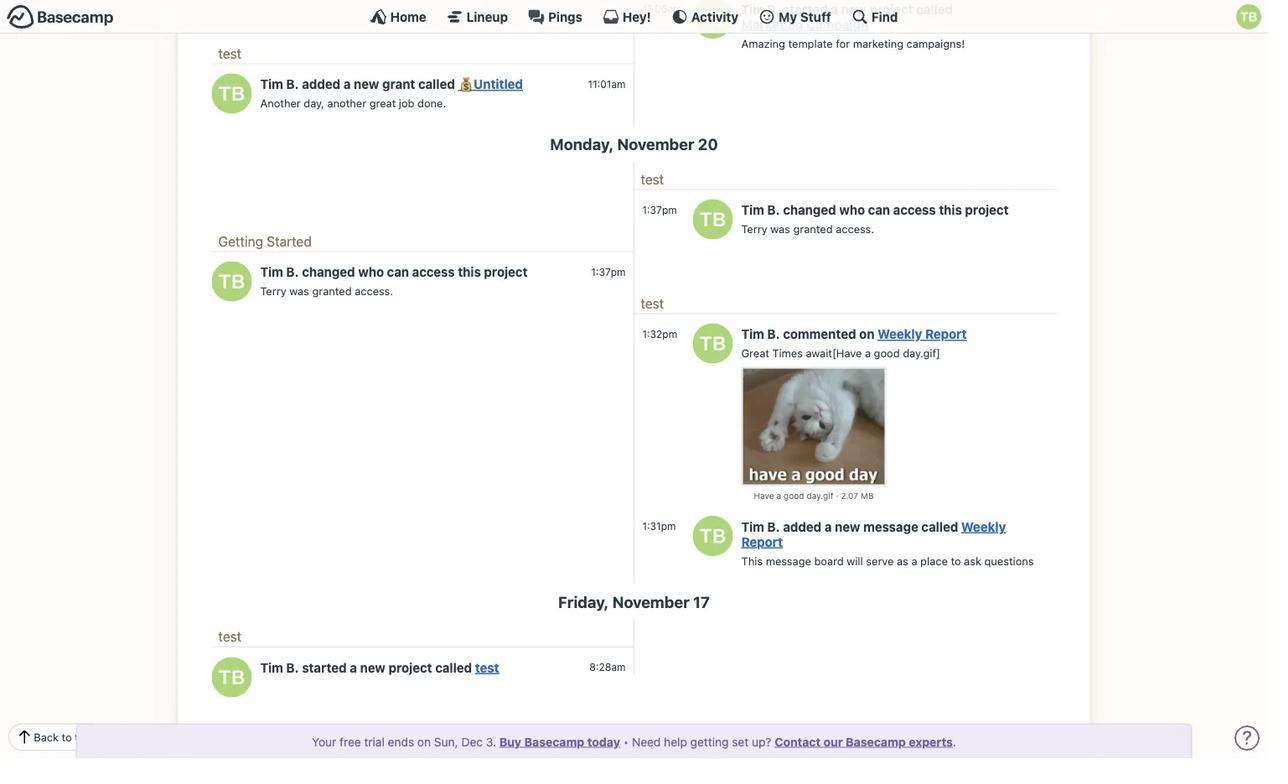 Task type: locate. For each thing, give the bounding box(es) containing it.
0 horizontal spatial good
[[784, 491, 805, 501]]

a up free
[[350, 660, 357, 675]]

called for tim b. started a new project called test
[[436, 660, 472, 675]]

report
[[926, 327, 968, 341], [742, 534, 783, 549]]

november for friday,
[[613, 593, 690, 611]]

who
[[840, 203, 866, 217], [358, 265, 384, 279]]

0 vertical spatial report
[[926, 327, 968, 341]]

campaign
[[807, 17, 869, 31]]

new
[[842, 2, 867, 16], [354, 77, 379, 91], [835, 519, 861, 534], [360, 660, 386, 675]]

terry was granted access.
[[742, 223, 875, 235], [260, 285, 393, 297]]

template
[[789, 37, 833, 49]]

1 horizontal spatial on
[[860, 327, 875, 341]]

terry for getting started
[[260, 285, 287, 297]]

1 vertical spatial weekly
[[962, 519, 1007, 534]]

home link
[[370, 8, 427, 25]]

help
[[664, 735, 688, 749]]

1 horizontal spatial started
[[784, 2, 828, 16]]

need
[[632, 735, 661, 749]]

0 vertical spatial added
[[302, 77, 341, 91]]

0 vertical spatial terry
[[742, 223, 768, 235]]

1 horizontal spatial was
[[771, 223, 791, 235]]

was
[[771, 223, 791, 235], [290, 285, 309, 297]]

called up done.
[[419, 77, 455, 91]]

1 vertical spatial was
[[290, 285, 309, 297]]

1:37pm element for getting started
[[592, 266, 626, 278]]

access for getting started
[[412, 265, 455, 279]]

day.gif]
[[903, 347, 941, 359]]

8:28am element
[[590, 661, 626, 673]]

weekly
[[878, 327, 923, 341], [962, 519, 1007, 534]]

0 horizontal spatial message
[[766, 554, 812, 567]]

0 horizontal spatial to
[[62, 730, 72, 743]]

1 horizontal spatial this
[[940, 203, 963, 217]]

weekly report link for tim b. commented on
[[878, 327, 968, 341]]

1 vertical spatial can
[[387, 265, 409, 279]]

a inside tim b. started a new project called marketing campaign
[[831, 2, 839, 16]]

lineup
[[467, 9, 508, 24]]

0 horizontal spatial this
[[458, 265, 481, 279]]

great
[[742, 347, 770, 359]]

on up great times await[have a good day.gif]
[[860, 327, 875, 341]]

0 vertical spatial 1:37pm element
[[643, 204, 677, 216]]

weekly report link for tim b. added a new message called
[[742, 519, 1007, 549]]

tim burton image left another
[[212, 73, 252, 114]]

message up this message board will serve as a place to ask questions
[[864, 519, 919, 534]]

switch accounts image
[[7, 4, 114, 30]]

for
[[836, 37, 851, 49]]

access.
[[836, 223, 875, 235], [355, 285, 393, 297]]

new inside tim b. started a new project called marketing campaign
[[842, 2, 867, 16]]

0 vertical spatial who
[[840, 203, 866, 217]]

changed
[[784, 203, 837, 217], [302, 265, 355, 279]]

a for tim b. started a new project called test
[[350, 660, 357, 675]]

2.07
[[842, 491, 859, 501]]

11:01am
[[588, 78, 626, 90]]

0 vertical spatial this
[[940, 203, 963, 217]]

0 horizontal spatial who
[[358, 265, 384, 279]]

a up "campaign"
[[831, 2, 839, 16]]

untitled
[[474, 77, 523, 91]]

test for tim b. added a new grant called
[[218, 45, 242, 61]]

0 vertical spatial on
[[860, 327, 875, 341]]

0 vertical spatial was
[[771, 223, 791, 235]]

great
[[370, 97, 396, 109]]

0 horizontal spatial basecamp
[[525, 735, 585, 749]]

1:37pm element for test
[[643, 204, 677, 216]]

1 vertical spatial tim b. changed who can access this project
[[260, 265, 528, 279]]

trial
[[364, 735, 385, 749]]

0 horizontal spatial terry was granted access.
[[260, 285, 393, 297]]

0 horizontal spatial 1:37pm
[[592, 266, 626, 278]]

0 vertical spatial weekly
[[878, 327, 923, 341]]

a for tim b. added a new message called
[[825, 519, 832, 534]]

called up the place
[[922, 519, 959, 534]]

1:37pm
[[643, 204, 677, 216], [592, 266, 626, 278]]

project inside tim b. started a new project called marketing campaign
[[870, 2, 914, 16]]

weekly report link up day.gif]
[[878, 327, 968, 341]]

test for tim b. commented on
[[641, 295, 664, 311]]

tim b. added a new message called
[[742, 519, 962, 534]]

0 horizontal spatial started
[[302, 660, 347, 675]]

home
[[390, 9, 427, 24]]

1 horizontal spatial changed
[[784, 203, 837, 217]]

1 horizontal spatial terry was granted access.
[[742, 223, 875, 235]]

1 horizontal spatial tim b. changed who can access this project
[[742, 203, 1009, 217]]

1 vertical spatial access
[[412, 265, 455, 279]]

1 vertical spatial who
[[358, 265, 384, 279]]

called
[[917, 2, 954, 16], [419, 77, 455, 91], [922, 519, 959, 534], [436, 660, 472, 675]]

0 vertical spatial 1:37pm
[[643, 204, 677, 216]]

1:32pm element
[[643, 328, 678, 340]]

1 vertical spatial started
[[302, 660, 347, 675]]

0 horizontal spatial can
[[387, 265, 409, 279]]

0 vertical spatial good
[[874, 347, 900, 359]]

activity link
[[672, 8, 739, 25]]

weekly report link
[[878, 327, 968, 341], [742, 519, 1007, 549]]

1 vertical spatial access.
[[355, 285, 393, 297]]

weekly up ask
[[962, 519, 1007, 534]]

1 vertical spatial november
[[613, 593, 690, 611]]

getting
[[691, 735, 729, 749]]

0 vertical spatial november
[[618, 135, 695, 153]]

hey! button
[[603, 8, 652, 25]]

this for test
[[940, 203, 963, 217]]

buy basecamp today link
[[500, 735, 621, 749]]

today
[[588, 735, 621, 749]]

1 horizontal spatial terry
[[742, 223, 768, 235]]

new up "campaign"
[[842, 2, 867, 16]]

questions
[[985, 554, 1035, 567]]

1 vertical spatial weekly report link
[[742, 519, 1007, 549]]

0 vertical spatial started
[[784, 2, 828, 16]]

11:06am element
[[643, 3, 682, 15]]

1 horizontal spatial message
[[864, 519, 919, 534]]

this message board will serve as a place to ask questions
[[742, 554, 1035, 567]]

1 horizontal spatial 1:37pm
[[643, 204, 677, 216]]

tim burton image for tim b. started a new project called test
[[212, 657, 252, 697]]

test for tim b. changed who can access this project
[[641, 171, 664, 187]]

1:31pm element
[[643, 520, 676, 532]]

tim burton image
[[693, 0, 733, 39], [1237, 4, 1262, 29], [693, 324, 733, 364], [693, 516, 733, 556], [212, 657, 252, 697]]

20
[[698, 135, 718, 153]]

0 horizontal spatial was
[[290, 285, 309, 297]]

0 horizontal spatial tim b. changed who can access this project
[[260, 265, 528, 279]]

0 vertical spatial access
[[894, 203, 936, 217]]

good left day.gif]
[[874, 347, 900, 359]]

1 vertical spatial on
[[418, 735, 431, 749]]

1 horizontal spatial weekly
[[962, 519, 1007, 534]]

my stuff button
[[759, 8, 832, 25]]

activity
[[692, 9, 739, 24]]

1 horizontal spatial 1:37pm element
[[643, 204, 677, 216]]

1 horizontal spatial to
[[951, 554, 962, 567]]

tim burton image down '20'
[[693, 199, 733, 240]]

0 horizontal spatial added
[[302, 77, 341, 91]]

1 horizontal spatial added
[[784, 519, 822, 534]]

report inside weekly report
[[742, 534, 783, 549]]

new up trial
[[360, 660, 386, 675]]

called inside tim b. started a new project called marketing campaign
[[917, 2, 954, 16]]

1 vertical spatial 1:37pm element
[[592, 266, 626, 278]]

started up your
[[302, 660, 347, 675]]

0 vertical spatial tim b. changed who can access this project
[[742, 203, 1009, 217]]

tim b. changed who can access this project for getting started
[[260, 265, 528, 279]]

good
[[874, 347, 900, 359], [784, 491, 805, 501]]

1 vertical spatial terry
[[260, 285, 287, 297]]

0 vertical spatial to
[[951, 554, 962, 567]]

1 vertical spatial to
[[62, 730, 72, 743]]

day.gif
[[807, 491, 834, 501]]

b.
[[768, 2, 781, 16], [286, 77, 299, 91], [768, 203, 781, 217], [286, 265, 299, 279], [768, 327, 781, 341], [768, 519, 781, 534], [286, 660, 299, 675]]

terry was granted access. for test
[[742, 223, 875, 235]]

added
[[302, 77, 341, 91], [784, 519, 822, 534]]

to left top
[[62, 730, 72, 743]]

report up this
[[742, 534, 783, 549]]

1 vertical spatial added
[[784, 519, 822, 534]]

done.
[[418, 97, 446, 109]]

1 vertical spatial terry was granted access.
[[260, 285, 393, 297]]

tim burton image for tim b. started a new project called marketing campaign
[[693, 0, 733, 39]]

1 horizontal spatial granted
[[794, 223, 833, 235]]

0 vertical spatial granted
[[794, 223, 833, 235]]

grant
[[382, 77, 415, 91]]

1 horizontal spatial can
[[869, 203, 891, 217]]

weekly report link up serve at the right of the page
[[742, 519, 1007, 549]]

a
[[831, 2, 839, 16], [344, 77, 351, 91], [865, 347, 871, 359], [777, 491, 782, 501], [825, 519, 832, 534], [912, 554, 918, 567], [350, 660, 357, 675]]

0 horizontal spatial access
[[412, 265, 455, 279]]

1:37pm element
[[643, 204, 677, 216], [592, 266, 626, 278]]

0 vertical spatial weekly report link
[[878, 327, 968, 341]]

new up "another day, another great job done."
[[354, 77, 379, 91]]

a for tim b. added a new grant called 💰 untitled
[[344, 77, 351, 91]]

basecamp
[[525, 735, 585, 749], [846, 735, 906, 749]]

serve
[[867, 554, 894, 567]]

report up day.gif]
[[926, 327, 968, 341]]

message
[[864, 519, 919, 534], [766, 554, 812, 567]]

new down 2.07
[[835, 519, 861, 534]]

will
[[847, 554, 864, 567]]

dec
[[462, 735, 483, 749]]

started inside tim b. started a new project called marketing campaign
[[784, 2, 828, 16]]

tim b. started a new project called marketing campaign
[[742, 2, 954, 31]]

0 horizontal spatial granted
[[312, 285, 352, 297]]

back to top button
[[8, 723, 103, 751]]

added down 'have a good day.gif 2.07 mb' at the bottom right of the page
[[784, 519, 822, 534]]

a for tim b. started a new project called marketing campaign
[[831, 2, 839, 16]]

0 horizontal spatial access.
[[355, 285, 393, 297]]

message right this
[[766, 554, 812, 567]]

1 vertical spatial report
[[742, 534, 783, 549]]

weekly up day.gif]
[[878, 327, 923, 341]]

1 horizontal spatial who
[[840, 203, 866, 217]]

changed for test
[[784, 203, 837, 217]]

0 vertical spatial changed
[[784, 203, 837, 217]]

a up 'another'
[[344, 77, 351, 91]]

1 horizontal spatial basecamp
[[846, 735, 906, 749]]

test
[[218, 45, 242, 61], [641, 171, 664, 187], [641, 295, 664, 311], [218, 629, 242, 645], [475, 660, 500, 675]]

access
[[894, 203, 936, 217], [412, 265, 455, 279]]

this
[[940, 203, 963, 217], [458, 265, 481, 279]]

basecamp right buy
[[525, 735, 585, 749]]

to left ask
[[951, 554, 962, 567]]

1 vertical spatial 1:37pm
[[592, 266, 626, 278]]

0 horizontal spatial changed
[[302, 265, 355, 279]]

started up marketing campaign link
[[784, 2, 828, 16]]

1 vertical spatial granted
[[312, 285, 352, 297]]

a down tim b. commented on weekly report
[[865, 347, 871, 359]]

project
[[870, 2, 914, 16], [966, 203, 1009, 217], [484, 265, 528, 279], [389, 660, 432, 675]]

called up sun,
[[436, 660, 472, 675]]

november left '20'
[[618, 135, 695, 153]]

your free trial ends on sun, dec  3. buy basecamp today • need help getting set up? contact our basecamp experts .
[[312, 735, 957, 749]]

on left sun,
[[418, 735, 431, 749]]

tim b. started a new project called test
[[260, 660, 500, 675]]

called up campaigns!
[[917, 2, 954, 16]]

0 vertical spatial can
[[869, 203, 891, 217]]

on
[[860, 327, 875, 341], [418, 735, 431, 749]]

0 vertical spatial access.
[[836, 223, 875, 235]]

0 vertical spatial terry was granted access.
[[742, 223, 875, 235]]

another
[[327, 97, 367, 109]]

0 horizontal spatial 1:37pm element
[[592, 266, 626, 278]]

0 horizontal spatial terry
[[260, 285, 287, 297]]

was for getting started
[[290, 285, 309, 297]]

back
[[34, 730, 59, 743]]

tim burton image
[[212, 73, 252, 114], [693, 199, 733, 240], [212, 261, 252, 302]]

called for tim b. added a new grant called 💰 untitled
[[419, 77, 455, 91]]

tim burton image down getting
[[212, 261, 252, 302]]

find
[[872, 9, 899, 24]]

sun,
[[434, 735, 459, 749]]

your
[[312, 735, 337, 749]]

good left day.gif
[[784, 491, 805, 501]]

tim b. changed who can access this project
[[742, 203, 1009, 217], [260, 265, 528, 279]]

1 horizontal spatial access
[[894, 203, 936, 217]]

1 horizontal spatial access.
[[836, 223, 875, 235]]

access for test
[[894, 203, 936, 217]]

1 vertical spatial good
[[784, 491, 805, 501]]

1 vertical spatial this
[[458, 265, 481, 279]]

november left 17
[[613, 593, 690, 611]]

added up 'day,'
[[302, 77, 341, 91]]

0 horizontal spatial report
[[742, 534, 783, 549]]

1 horizontal spatial report
[[926, 327, 968, 341]]

to inside "button"
[[62, 730, 72, 743]]

1 vertical spatial changed
[[302, 265, 355, 279]]

a down day.gif
[[825, 519, 832, 534]]

2 vertical spatial tim burton image
[[212, 261, 252, 302]]

basecamp right our
[[846, 735, 906, 749]]



Task type: vqa. For each thing, say whether or not it's contained in the screenshot.
'Tyler is here!'
no



Task type: describe. For each thing, give the bounding box(es) containing it.
1 basecamp from the left
[[525, 735, 585, 749]]

hey!
[[623, 9, 652, 24]]

another
[[260, 97, 301, 109]]

access. for getting started
[[355, 285, 393, 297]]

lineup link
[[447, 8, 508, 25]]

11:06am
[[643, 3, 682, 15]]

can for getting started
[[387, 265, 409, 279]]

changed for getting started
[[302, 265, 355, 279]]

added for tim b. added a new grant called 💰 untitled
[[302, 77, 341, 91]]

another day, another great job done.
[[260, 97, 446, 109]]

contact our basecamp experts link
[[775, 735, 953, 749]]

started for tim b. started a new project called marketing campaign
[[784, 2, 828, 16]]

pings button
[[528, 8, 583, 25]]

started
[[267, 233, 312, 249]]

my stuff
[[779, 9, 832, 24]]

times
[[773, 347, 803, 359]]

•
[[624, 735, 629, 749]]

17
[[694, 593, 710, 611]]

new for tim b. added a new grant called 💰 untitled
[[354, 77, 379, 91]]

0 horizontal spatial weekly
[[878, 327, 923, 341]]

1:37pm for getting started
[[592, 266, 626, 278]]

granted for test
[[794, 223, 833, 235]]

day,
[[304, 97, 324, 109]]

have
[[754, 491, 775, 501]]

test link for tim b. changed who can access this project
[[641, 171, 664, 187]]

getting started link
[[218, 233, 312, 249]]

1:37pm for test
[[643, 204, 677, 216]]

started for tim b. started a new project called test
[[302, 660, 347, 675]]

job
[[399, 97, 415, 109]]

marketing
[[742, 17, 804, 31]]

was for test
[[771, 223, 791, 235]]

main element
[[0, 0, 1269, 34]]

added for tim b. added a new message called
[[784, 519, 822, 534]]

test link for tim b. added a new grant called
[[218, 45, 242, 61]]

have a good day.gif 2.07 mb
[[754, 491, 874, 501]]

zoom have a good day.gif image
[[744, 369, 885, 484]]

tim b. commented on weekly report
[[742, 327, 968, 341]]

november for monday,
[[618, 135, 695, 153]]

amazing template for marketing campaigns!
[[742, 37, 966, 49]]

our
[[824, 735, 843, 749]]

1 vertical spatial message
[[766, 554, 812, 567]]

this
[[742, 554, 763, 567]]

1 vertical spatial tim burton image
[[693, 199, 733, 240]]

this for getting started
[[458, 265, 481, 279]]

💰
[[458, 77, 471, 91]]

monday,
[[550, 135, 614, 153]]

experts
[[909, 735, 953, 749]]

terry was granted access. for getting started
[[260, 285, 393, 297]]

new for tim b. added a new message called
[[835, 519, 861, 534]]

called for tim b. added a new message called
[[922, 519, 959, 534]]

board
[[815, 554, 844, 567]]

💰 untitled link
[[458, 77, 523, 91]]

can for test
[[869, 203, 891, 217]]

new for tim b. started a new project called marketing campaign
[[842, 2, 867, 16]]

friday, november 17
[[559, 593, 710, 611]]

granted for getting started
[[312, 285, 352, 297]]

called for tim b. started a new project called marketing campaign
[[917, 2, 954, 16]]

1:31pm
[[643, 520, 676, 532]]

2 basecamp from the left
[[846, 735, 906, 749]]

a right the have
[[777, 491, 782, 501]]

1:32pm
[[643, 328, 678, 340]]

who for getting started
[[358, 265, 384, 279]]

commented
[[784, 327, 857, 341]]

b. inside tim b. started a new project called marketing campaign
[[768, 2, 781, 16]]

monday, november 20
[[550, 135, 718, 153]]

marketing campaign link
[[742, 17, 869, 31]]

friday,
[[559, 593, 609, 611]]

getting
[[218, 233, 263, 249]]

0 horizontal spatial on
[[418, 735, 431, 749]]

8:28am
[[590, 661, 626, 673]]

0 vertical spatial message
[[864, 519, 919, 534]]

tim b. added a new grant called 💰 untitled
[[260, 77, 523, 91]]

set
[[732, 735, 749, 749]]

access. for test
[[836, 223, 875, 235]]

tim burton image for tim b. commented on weekly report
[[693, 324, 733, 364]]

getting started
[[218, 233, 312, 249]]

new for tim b. started a new project called test
[[360, 660, 386, 675]]

find button
[[852, 8, 899, 25]]

pings
[[549, 9, 583, 24]]

campaigns!
[[907, 37, 966, 49]]

buy
[[500, 735, 522, 749]]

0 vertical spatial tim burton image
[[212, 73, 252, 114]]

a for great times await[have a good day.gif]
[[865, 347, 871, 359]]

.
[[953, 735, 957, 749]]

test link for tim b. commented on
[[641, 295, 664, 311]]

amazing
[[742, 37, 786, 49]]

my
[[779, 9, 798, 24]]

up?
[[752, 735, 772, 749]]

ends
[[388, 735, 414, 749]]

terry for test
[[742, 223, 768, 235]]

stuff
[[801, 9, 832, 24]]

ask
[[965, 554, 982, 567]]

a right as
[[912, 554, 918, 567]]

await[have
[[806, 347, 862, 359]]

place
[[921, 554, 948, 567]]

tim inside tim b. started a new project called marketing campaign
[[742, 2, 765, 16]]

tim b. changed who can access this project for test
[[742, 203, 1009, 217]]

weekly report
[[742, 519, 1007, 549]]

who for test
[[840, 203, 866, 217]]

back to top
[[34, 730, 92, 743]]

11:01am element
[[588, 78, 626, 90]]

great times await[have a good day.gif]
[[742, 347, 941, 359]]

free
[[340, 735, 361, 749]]

mb
[[861, 491, 874, 501]]

top
[[75, 730, 92, 743]]

contact
[[775, 735, 821, 749]]

weekly inside weekly report
[[962, 519, 1007, 534]]

3.
[[486, 735, 496, 749]]

1 horizontal spatial good
[[874, 347, 900, 359]]

marketing
[[854, 37, 904, 49]]



